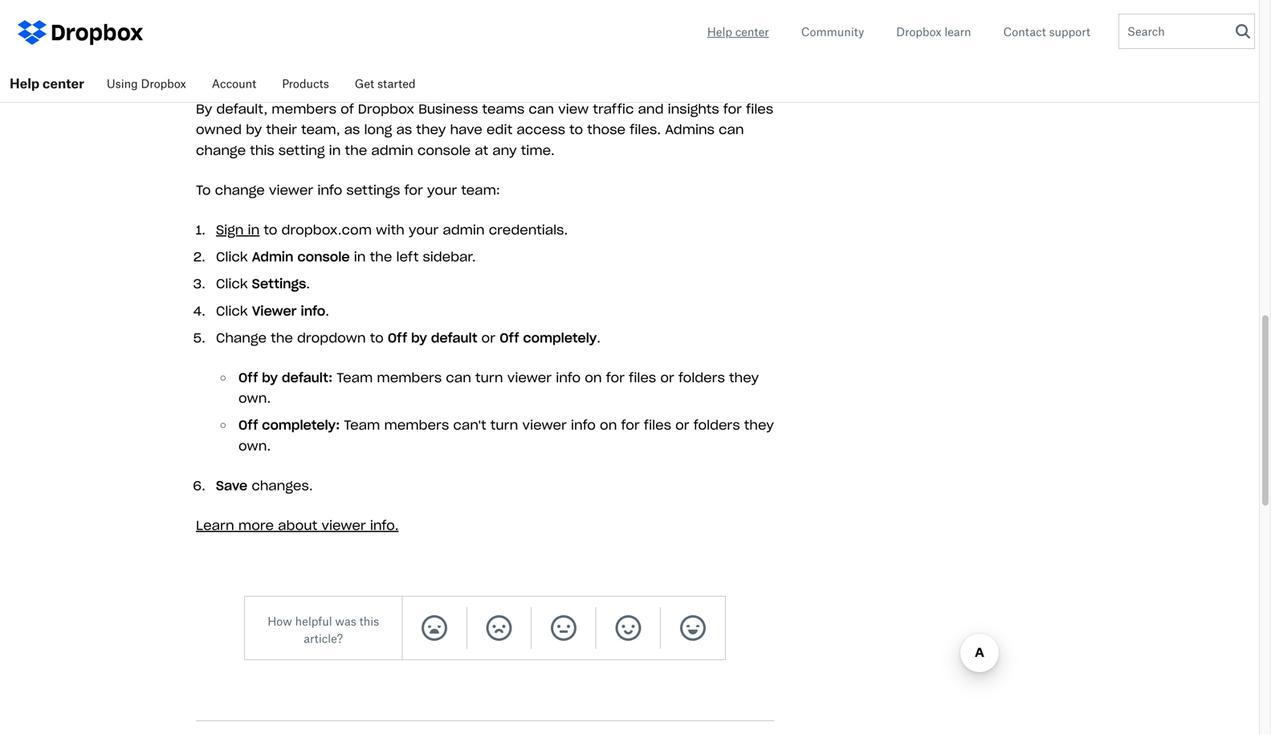 Task type: locate. For each thing, give the bounding box(es) containing it.
for inside team members can turn viewer info on for files or folders they own.
[[606, 370, 625, 386]]

1 horizontal spatial can
[[529, 101, 554, 117]]

1 vertical spatial help
[[10, 76, 40, 91]]

own. for by
[[239, 390, 271, 407]]

members inside team members can turn viewer info on for files or folders they own.
[[377, 370, 442, 386]]

1 vertical spatial to
[[264, 222, 277, 238]]

viewer down team members can turn viewer info on for files or folders they own.
[[523, 417, 567, 434]]

turn inside team members can turn viewer info on for files or folders they own.
[[476, 370, 503, 386]]

in right sign
[[248, 222, 260, 238]]

default
[[431, 330, 478, 346]]

get started
[[355, 77, 416, 90]]

0 horizontal spatial .
[[306, 276, 310, 292]]

0 horizontal spatial settings
[[347, 182, 400, 198]]

2 as from the left
[[396, 121, 412, 138]]

members
[[272, 101, 337, 117], [377, 370, 442, 386], [384, 417, 449, 434]]

by down default,
[[246, 121, 262, 138]]

1 vertical spatial in
[[248, 222, 260, 238]]

1 horizontal spatial dropbox
[[358, 101, 415, 117]]

1 vertical spatial the
[[370, 249, 392, 265]]

0 vertical spatial on
[[585, 370, 602, 386]]

dropbox
[[897, 25, 942, 39], [141, 77, 186, 90], [358, 101, 415, 117]]

and up their
[[277, 54, 321, 80]]

1 vertical spatial folders
[[694, 417, 740, 434]]

0 vertical spatial center
[[736, 25, 769, 39]]

or inside team members can't turn viewer info on for files or folders they own.
[[676, 417, 690, 434]]

contact support
[[1004, 25, 1091, 39]]

in inside the by default, members of dropbox business teams can view traffic and insights for files owned by their team, as long as they have edit access to those files. admins can change this setting in the admin console at any time.
[[329, 142, 341, 159]]

by left default:
[[262, 370, 278, 386]]

click up change
[[216, 303, 248, 319]]

2 horizontal spatial to
[[570, 121, 583, 138]]

0 vertical spatial or
[[482, 330, 496, 346]]

0 vertical spatial dropbox
[[897, 25, 942, 39]]

0 vertical spatial folders
[[679, 370, 725, 386]]

have
[[450, 121, 483, 138]]

1 horizontal spatial help
[[708, 25, 733, 39]]

files inside team members can turn viewer info on for files or folders they own.
[[629, 370, 657, 386]]

learn more about viewer info.
[[196, 517, 399, 534]]

0 vertical spatial team
[[337, 370, 373, 386]]

your left team:
[[427, 182, 457, 198]]

article?
[[304, 632, 343, 646]]

1 vertical spatial by
[[411, 330, 427, 346]]

on inside team members can't turn viewer info on for files or folders they own.
[[600, 417, 617, 434]]

1 horizontal spatial console
[[418, 142, 471, 159]]

click for click viewer info .
[[216, 303, 248, 319]]

2 click from the top
[[216, 276, 248, 292]]

dropbox up long
[[358, 101, 415, 117]]

was
[[335, 615, 357, 628]]

folders inside team members can turn viewer info on for files or folders they own.
[[679, 370, 725, 386]]

0 vertical spatial members
[[272, 101, 337, 117]]

2 horizontal spatial or
[[676, 417, 690, 434]]

members inside team members can't turn viewer info on for files or folders they own.
[[384, 417, 449, 434]]

own.
[[239, 390, 271, 407], [239, 438, 271, 454]]

change right to
[[215, 182, 265, 198]]

click for click admin console in the left sidebar.
[[216, 249, 248, 265]]

members down change the dropdown to off by default or off completely . on the left top of page
[[377, 370, 442, 386]]

settings for info
[[347, 182, 400, 198]]

0 vertical spatial help
[[708, 25, 733, 39]]

the left left
[[370, 249, 392, 265]]

change
[[216, 330, 267, 346]]

click
[[216, 249, 248, 265], [216, 276, 248, 292], [216, 303, 248, 319]]

in down sign in to dropbox.com with your admin credentials.
[[354, 249, 366, 265]]

settings
[[499, 54, 595, 80], [347, 182, 400, 198]]

off left completely:
[[239, 417, 258, 434]]

team
[[337, 370, 373, 386], [344, 417, 380, 434]]

team inside team members can turn viewer info on for files or folders they own.
[[337, 370, 373, 386]]

team inside team members can't turn viewer info on for files or folders they own.
[[344, 417, 380, 434]]

own. inside team members can't turn viewer info on for files or folders they own.
[[239, 438, 271, 454]]

turn for can't
[[491, 417, 519, 434]]

viewer down completely
[[508, 370, 552, 386]]

2 vertical spatial dropbox
[[358, 101, 415, 117]]

help center link
[[708, 23, 769, 41], [0, 64, 94, 103]]

your up left
[[409, 222, 439, 238]]

learn
[[945, 25, 972, 39]]

traffic
[[196, 54, 271, 80]]

owned
[[196, 121, 242, 138]]

viewer down setting
[[269, 182, 314, 198]]

admin
[[422, 54, 494, 80], [371, 142, 414, 159], [443, 222, 485, 238]]

off
[[388, 330, 407, 346], [500, 330, 519, 346], [239, 370, 258, 386], [239, 417, 258, 434]]

files inside team members can't turn viewer info on for files or folders they own.
[[644, 417, 672, 434]]

0 vertical spatial click
[[216, 249, 248, 265]]

they inside team members can turn viewer info on for files or folders they own.
[[729, 370, 759, 386]]

own. down off by default:
[[239, 390, 271, 407]]

default:
[[282, 370, 333, 386]]

0 vertical spatial the
[[345, 142, 367, 159]]

info inside team members can't turn viewer info on for files or folders they own.
[[571, 417, 596, 434]]

0 vertical spatial help center
[[708, 25, 769, 39]]

0 vertical spatial turn
[[476, 370, 503, 386]]

0 vertical spatial can
[[529, 101, 554, 117]]

using
[[107, 77, 138, 90]]

info
[[318, 182, 342, 198], [301, 303, 326, 319], [556, 370, 581, 386], [571, 417, 596, 434]]

contact support link
[[1004, 23, 1091, 41]]

as down of
[[344, 121, 360, 138]]

settings for admin
[[499, 54, 595, 80]]

0 vertical spatial they
[[416, 121, 446, 138]]

can
[[529, 101, 554, 117], [719, 121, 744, 138], [446, 370, 472, 386]]

for
[[724, 101, 742, 117], [405, 182, 423, 198], [606, 370, 625, 386], [621, 417, 640, 434]]

settings
[[252, 276, 306, 292]]

this right was
[[360, 615, 379, 628]]

or for can
[[661, 370, 675, 386]]

0 horizontal spatial center
[[43, 76, 84, 91]]

in
[[329, 142, 341, 159], [248, 222, 260, 238], [354, 249, 366, 265]]

1 vertical spatial this
[[360, 615, 379, 628]]

admin down long
[[371, 142, 414, 159]]

members for off by default:
[[377, 370, 442, 386]]

1 vertical spatial help center
[[10, 76, 84, 91]]

turn inside team members can't turn viewer info on for files or folders they own.
[[491, 417, 519, 434]]

0 horizontal spatial this
[[250, 142, 275, 159]]

0 horizontal spatial to
[[264, 222, 277, 238]]

settings up view on the left of page
[[499, 54, 595, 80]]

click left the settings
[[216, 276, 248, 292]]

by left default
[[411, 330, 427, 346]]

1 vertical spatial turn
[[491, 417, 519, 434]]

1 horizontal spatial center
[[736, 25, 769, 39]]

2 vertical spatial .
[[597, 330, 601, 346]]

1 horizontal spatial in
[[329, 142, 341, 159]]

0 horizontal spatial insights
[[327, 54, 416, 80]]

0 vertical spatial own.
[[239, 390, 271, 407]]

1 vertical spatial console
[[298, 249, 350, 265]]

they
[[416, 121, 446, 138], [729, 370, 759, 386], [745, 417, 774, 434]]

the down viewer
[[271, 330, 293, 346]]

or inside team members can turn viewer info on for files or folders they own.
[[661, 370, 675, 386]]

.
[[306, 276, 310, 292], [326, 303, 329, 319], [597, 330, 601, 346]]

1 vertical spatial or
[[661, 370, 675, 386]]

admin inside the by default, members of dropbox business teams can view traffic and insights for files owned by their team, as long as they have edit access to those files. admins can change this setting in the admin console at any time.
[[371, 142, 414, 159]]

turn up can't
[[476, 370, 503, 386]]

0 vertical spatial to
[[570, 121, 583, 138]]

1 vertical spatial on
[[600, 417, 617, 434]]

2 vertical spatial the
[[271, 330, 293, 346]]

for inside team members can't turn viewer info on for files or folders they own.
[[621, 417, 640, 434]]

change down owned on the top left of page
[[196, 142, 246, 159]]

can right admins
[[719, 121, 744, 138]]

1 horizontal spatial help center
[[708, 25, 769, 39]]

the
[[345, 142, 367, 159], [370, 249, 392, 265], [271, 330, 293, 346]]

2 vertical spatial can
[[446, 370, 472, 386]]

smiling face image
[[616, 615, 641, 641]]

off left completely
[[500, 330, 519, 346]]

team for off by default:
[[337, 370, 373, 386]]

own. for completely:
[[239, 438, 271, 454]]

admin up "business"
[[422, 54, 494, 80]]

own. inside team members can turn viewer info on for files or folders they own.
[[239, 390, 271, 407]]

help center
[[708, 25, 769, 39], [10, 76, 84, 91]]

they for team members can turn viewer info on for files or folders they own.
[[729, 370, 759, 386]]

1 horizontal spatial to
[[370, 330, 384, 346]]

0 vertical spatial by
[[246, 121, 262, 138]]

access
[[517, 121, 566, 138]]

1 vertical spatial own.
[[239, 438, 271, 454]]

1 vertical spatial members
[[377, 370, 442, 386]]

folders for team members can turn viewer info on for files or folders they own.
[[679, 370, 725, 386]]

settings up with
[[347, 182, 400, 198]]

viewer inside team members can turn viewer info on for files or folders they own.
[[508, 370, 552, 386]]

credentials.
[[489, 222, 568, 238]]

1 vertical spatial settings
[[347, 182, 400, 198]]

1 horizontal spatial and
[[638, 101, 664, 117]]

viewer inside team members can't turn viewer info on for files or folders they own.
[[523, 417, 567, 434]]

can down default
[[446, 370, 472, 386]]

1 vertical spatial team
[[344, 417, 380, 434]]

for inside the by default, members of dropbox business teams can view traffic and insights for files owned by their team, as long as they have edit access to those files. admins can change this setting in the admin console at any time.
[[724, 101, 742, 117]]

default,
[[216, 101, 268, 117]]

on inside team members can turn viewer info on for files or folders they own.
[[585, 370, 602, 386]]

turn
[[476, 370, 503, 386], [491, 417, 519, 434]]

None search field
[[1120, 14, 1244, 53]]

they for team members can't turn viewer info on for files or folders they own.
[[745, 417, 774, 434]]

files
[[746, 101, 774, 117], [629, 370, 657, 386], [644, 417, 672, 434]]

setting
[[279, 142, 325, 159]]

0 vertical spatial and
[[277, 54, 321, 80]]

0 vertical spatial in
[[329, 142, 341, 159]]

2 vertical spatial in
[[354, 249, 366, 265]]

0 horizontal spatial in
[[248, 222, 260, 238]]

on
[[585, 370, 602, 386], [600, 417, 617, 434]]

admin
[[252, 249, 294, 265]]

1 vertical spatial center
[[43, 76, 84, 91]]

2 horizontal spatial in
[[354, 249, 366, 265]]

1 own. from the top
[[239, 390, 271, 407]]

members left can't
[[384, 417, 449, 434]]

center
[[736, 25, 769, 39], [43, 76, 84, 91]]

1 vertical spatial change
[[215, 182, 265, 198]]

1 vertical spatial files
[[629, 370, 657, 386]]

change
[[196, 142, 246, 159], [215, 182, 265, 198]]

2 vertical spatial they
[[745, 417, 774, 434]]

on for can
[[585, 370, 602, 386]]

and up files.
[[638, 101, 664, 117]]

3 click from the top
[[216, 303, 248, 319]]

1 vertical spatial can
[[719, 121, 744, 138]]

files for team members can't turn viewer info on for files or folders they own.
[[644, 417, 672, 434]]

1 vertical spatial they
[[729, 370, 759, 386]]

account
[[212, 77, 256, 90]]

0 vertical spatial change
[[196, 142, 246, 159]]

this down their
[[250, 142, 275, 159]]

console down dropbox.com
[[298, 249, 350, 265]]

2 vertical spatial click
[[216, 303, 248, 319]]

2 own. from the top
[[239, 438, 271, 454]]

0 horizontal spatial can
[[446, 370, 472, 386]]

edit
[[487, 121, 513, 138]]

0 vertical spatial insights
[[327, 54, 416, 80]]

those
[[588, 121, 626, 138]]

insights
[[327, 54, 416, 80], [668, 101, 720, 117]]

1 click from the top
[[216, 249, 248, 265]]

0 horizontal spatial dropbox
[[141, 77, 186, 90]]

2 horizontal spatial .
[[597, 330, 601, 346]]

to up admin
[[264, 222, 277, 238]]

1 horizontal spatial settings
[[499, 54, 595, 80]]

your
[[427, 182, 457, 198], [409, 222, 439, 238]]

can up the access
[[529, 101, 554, 117]]

2 vertical spatial or
[[676, 417, 690, 434]]

2 horizontal spatial dropbox
[[897, 25, 942, 39]]

viewer left info.
[[322, 517, 366, 534]]

help
[[708, 25, 733, 39], [10, 76, 40, 91]]

0 horizontal spatial as
[[344, 121, 360, 138]]

team right completely:
[[344, 417, 380, 434]]

own. up save changes.
[[239, 438, 271, 454]]

by
[[246, 121, 262, 138], [411, 330, 427, 346], [262, 370, 278, 386]]

dropbox image
[[48, 16, 145, 49]]

dropbox right using
[[141, 77, 186, 90]]

products link
[[269, 64, 342, 103]]

or
[[482, 330, 496, 346], [661, 370, 675, 386], [676, 417, 690, 434]]

team down dropdown
[[337, 370, 373, 386]]

to inside the by default, members of dropbox business teams can view traffic and insights for files owned by their team, as long as they have edit access to those files. admins can change this setting in the admin console at any time.
[[570, 121, 583, 138]]

this
[[250, 142, 275, 159], [360, 615, 379, 628]]

click admin console in the left sidebar.
[[216, 249, 476, 265]]

view
[[558, 101, 589, 117]]

the down long
[[345, 142, 367, 159]]

they inside team members can't turn viewer info on for files or folders they own.
[[745, 417, 774, 434]]

2 vertical spatial members
[[384, 417, 449, 434]]

admin up sidebar.
[[443, 222, 485, 238]]

started
[[378, 77, 416, 90]]

0 horizontal spatial help center
[[10, 76, 84, 91]]

0 vertical spatial this
[[250, 142, 275, 159]]

0 vertical spatial files
[[746, 101, 774, 117]]

folders
[[679, 370, 725, 386], [694, 417, 740, 434]]

as
[[344, 121, 360, 138], [396, 121, 412, 138]]

click down sign
[[216, 249, 248, 265]]

learn
[[196, 517, 234, 534]]

folders inside team members can't turn viewer info on for files or folders they own.
[[694, 417, 740, 434]]

turn right can't
[[491, 417, 519, 434]]

dropbox left the learn
[[897, 25, 942, 39]]

0 horizontal spatial the
[[271, 330, 293, 346]]

traffic
[[593, 101, 634, 117]]

as right long
[[396, 121, 412, 138]]

members down products on the left of page
[[272, 101, 337, 117]]

console
[[418, 142, 471, 159], [298, 249, 350, 265]]

0 vertical spatial settings
[[499, 54, 595, 80]]

to down view on the left of page
[[570, 121, 583, 138]]

1 vertical spatial click
[[216, 276, 248, 292]]

console down have
[[418, 142, 471, 159]]

search image
[[1236, 24, 1251, 39], [1236, 24, 1251, 39]]

1 horizontal spatial .
[[326, 303, 329, 319]]

1 vertical spatial help center link
[[0, 64, 94, 103]]

2 vertical spatial files
[[644, 417, 672, 434]]

0 vertical spatial help center link
[[708, 23, 769, 41]]

and
[[277, 54, 321, 80], [638, 101, 664, 117]]

0 vertical spatial console
[[418, 142, 471, 159]]

2 vertical spatial by
[[262, 370, 278, 386]]

to right dropdown
[[370, 330, 384, 346]]

their
[[266, 121, 297, 138]]

in down "team,"
[[329, 142, 341, 159]]



Task type: describe. For each thing, give the bounding box(es) containing it.
can inside team members can turn viewer info on for files or folders they own.
[[446, 370, 472, 386]]

click viewer info .
[[216, 303, 329, 319]]

community link
[[802, 23, 865, 41]]

0 vertical spatial admin
[[422, 54, 494, 80]]

helpful
[[295, 615, 332, 628]]

files for team members can turn viewer info on for files or folders they own.
[[629, 370, 657, 386]]

using dropbox
[[107, 77, 186, 90]]

left
[[396, 249, 419, 265]]

members for off completely:
[[384, 417, 449, 434]]

change inside the by default, members of dropbox business teams can view traffic and insights for files owned by their team, as long as they have edit access to those files. admins can change this setting in the admin console at any time.
[[196, 142, 246, 159]]

dropbox learn link
[[897, 23, 972, 41]]

by inside the by default, members of dropbox business teams can view traffic and insights for files owned by their team, as long as they have edit access to those files. admins can change this setting in the admin console at any time.
[[246, 121, 262, 138]]

Search text field
[[1120, 14, 1232, 48]]

how helpful was this article?
[[268, 615, 379, 646]]

team,
[[301, 121, 340, 138]]

account link
[[199, 64, 269, 103]]

turn for can
[[476, 370, 503, 386]]

about
[[278, 517, 318, 534]]

completely:
[[262, 417, 340, 434]]

viewer
[[252, 303, 297, 319]]

at
[[475, 142, 489, 159]]

dropbox inside 'link'
[[897, 25, 942, 39]]

2 vertical spatial admin
[[443, 222, 485, 238]]

time.
[[521, 142, 555, 159]]

to change viewer info settings for your team:
[[196, 182, 500, 198]]

learn more about viewer info. link
[[196, 517, 399, 534]]

off left default
[[388, 330, 407, 346]]

this inside how helpful was this article?
[[360, 615, 379, 628]]

and inside the by default, members of dropbox business teams can view traffic and insights for files owned by their team, as long as they have edit access to those files. admins can change this setting in the admin console at any time.
[[638, 101, 664, 117]]

0 horizontal spatial help
[[10, 76, 40, 91]]

team members can turn viewer info on for files or folders they own.
[[239, 370, 759, 407]]

teams
[[482, 101, 525, 117]]

the inside the by default, members of dropbox business teams can view traffic and insights for files owned by their team, as long as they have edit access to those files. admins can change this setting in the admin console at any time.
[[345, 142, 367, 159]]

how
[[268, 615, 292, 628]]

products
[[282, 77, 329, 90]]

or for can't
[[676, 417, 690, 434]]

sign in link
[[216, 222, 260, 238]]

click settings .
[[216, 276, 310, 292]]

dropbox inside the by default, members of dropbox business teams can view traffic and insights for files owned by their team, as long as they have edit access to those files. admins can change this setting in the admin console at any time.
[[358, 101, 415, 117]]

to
[[196, 182, 211, 198]]

of
[[341, 101, 354, 117]]

sidebar.
[[423, 249, 476, 265]]

1 as from the left
[[344, 121, 360, 138]]

clear image
[[1232, 26, 1244, 38]]

with
[[376, 222, 405, 238]]

save
[[216, 477, 248, 494]]

off completely:
[[239, 417, 344, 434]]

on for can't
[[600, 417, 617, 434]]

changes.
[[252, 477, 313, 494]]

files inside the by default, members of dropbox business teams can view traffic and insights for files owned by their team, as long as they have edit access to those files. admins can change this setting in the admin console at any time.
[[746, 101, 774, 117]]

1 horizontal spatial help center link
[[708, 23, 769, 41]]

traffic and insights admin settings
[[196, 54, 595, 80]]

1 vertical spatial your
[[409, 222, 439, 238]]

get
[[355, 77, 374, 90]]

sign
[[216, 222, 244, 238]]

0 horizontal spatial or
[[482, 330, 496, 346]]

using dropbox link
[[94, 64, 199, 103]]

2 vertical spatial to
[[370, 330, 384, 346]]

big smile face image
[[680, 615, 706, 641]]

off down change
[[239, 370, 258, 386]]

1 vertical spatial dropbox
[[141, 77, 186, 90]]

any
[[493, 142, 517, 159]]

admins
[[665, 121, 715, 138]]

insights inside the by default, members of dropbox business teams can view traffic and insights for files owned by their team, as long as they have edit access to those files. admins can change this setting in the admin console at any time.
[[668, 101, 720, 117]]

0 horizontal spatial help center link
[[0, 64, 94, 103]]

frowning face image
[[486, 615, 512, 641]]

folders for team members can't turn viewer info on for files or folders they own.
[[694, 417, 740, 434]]

info inside team members can turn viewer info on for files or folders they own.
[[556, 370, 581, 386]]

dropbox learn
[[897, 25, 972, 39]]

info.
[[370, 517, 399, 534]]

team:
[[461, 182, 500, 198]]

0 horizontal spatial console
[[298, 249, 350, 265]]

community
[[802, 25, 865, 39]]

change the dropdown to off by default or off completely .
[[216, 330, 601, 346]]

long
[[364, 121, 392, 138]]

can't
[[453, 417, 487, 434]]

more
[[239, 517, 274, 534]]

dropdown
[[297, 330, 366, 346]]

sign in to dropbox.com with your admin credentials.
[[216, 222, 568, 238]]

they inside the by default, members of dropbox business teams can view traffic and insights for files owned by their team, as long as they have edit access to those files. admins can change this setting in the admin console at any time.
[[416, 121, 446, 138]]

business
[[419, 101, 478, 117]]

get started link
[[342, 64, 429, 103]]

0 horizontal spatial and
[[277, 54, 321, 80]]

2 horizontal spatial can
[[719, 121, 744, 138]]

deep frown face image
[[422, 615, 448, 641]]

neutral face image
[[551, 615, 577, 641]]

1 vertical spatial .
[[326, 303, 329, 319]]

click for click settings .
[[216, 276, 248, 292]]

members inside the by default, members of dropbox business teams can view traffic and insights for files owned by their team, as long as they have edit access to those files. admins can change this setting in the admin console at any time.
[[272, 101, 337, 117]]

2 horizontal spatial the
[[370, 249, 392, 265]]

completely
[[523, 330, 597, 346]]

by
[[196, 101, 212, 117]]

contact
[[1004, 25, 1047, 39]]

off by default:
[[239, 370, 333, 386]]

files.
[[630, 121, 661, 138]]

console inside the by default, members of dropbox business teams can view traffic and insights for files owned by their team, as long as they have edit access to those files. admins can change this setting in the admin console at any time.
[[418, 142, 471, 159]]

this inside the by default, members of dropbox business teams can view traffic and insights for files owned by their team, as long as they have edit access to those files. admins can change this setting in the admin console at any time.
[[250, 142, 275, 159]]

0 vertical spatial your
[[427, 182, 457, 198]]

team members can't turn viewer info on for files or folders they own.
[[239, 417, 774, 454]]

support
[[1050, 25, 1091, 39]]

by default, members of dropbox business teams can view traffic and insights for files owned by their team, as long as they have edit access to those files. admins can change this setting in the admin console at any time.
[[196, 101, 774, 159]]

team for off completely:
[[344, 417, 380, 434]]

save changes.
[[216, 477, 313, 494]]

dropbox.com
[[282, 222, 372, 238]]



Task type: vqa. For each thing, say whether or not it's contained in the screenshot.


